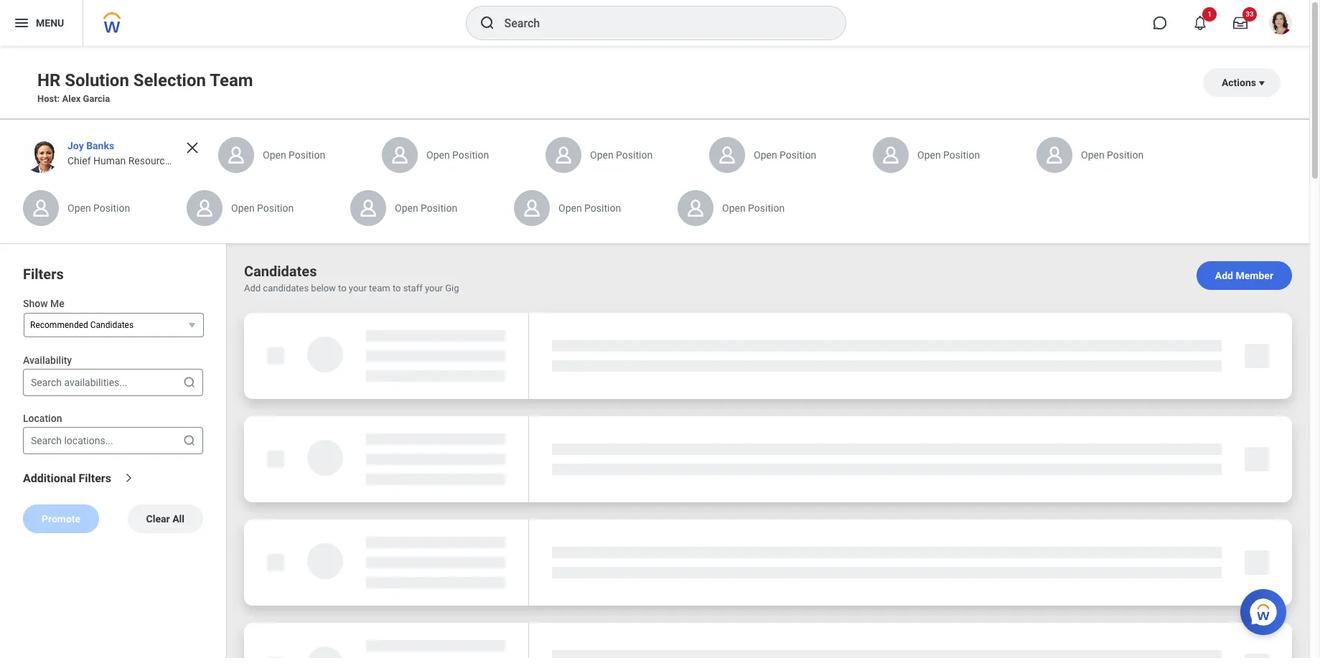 Task type: describe. For each thing, give the bounding box(es) containing it.
caret down image
[[1257, 77, 1268, 89]]

search locations...
[[31, 435, 113, 447]]

chevron right image
[[123, 472, 134, 484]]

clear all
[[146, 513, 185, 525]]

show me
[[23, 298, 65, 310]]

locations...
[[64, 435, 113, 447]]

availabilities...
[[64, 377, 127, 389]]

hr
[[37, 70, 61, 90]]

2 your from the left
[[425, 283, 443, 294]]

joy banks chief human resources officer
[[68, 140, 208, 166]]

candidates add candidates below to your team to staff your gig
[[244, 263, 459, 294]]

selection
[[133, 70, 206, 90]]

1
[[1208, 10, 1212, 18]]

additional filters button
[[23, 472, 203, 505]]

add inside button
[[1216, 270, 1234, 282]]

location
[[23, 413, 62, 424]]

search for search availabilities...
[[31, 377, 62, 389]]

Search Workday  search field
[[505, 7, 816, 39]]

2 to from the left
[[393, 283, 401, 294]]

filters inside button
[[79, 472, 111, 486]]

clear all button
[[128, 505, 203, 534]]

candidates
[[263, 283, 309, 294]]

1 to from the left
[[338, 283, 347, 294]]

additional filters
[[23, 472, 114, 486]]

actions
[[1222, 76, 1257, 88]]

recommended candidates
[[30, 320, 134, 330]]

1 button
[[1185, 7, 1217, 39]]

promote
[[42, 513, 81, 525]]

solution
[[65, 70, 129, 90]]

garcia
[[83, 93, 110, 104]]

below
[[311, 283, 336, 294]]

x image
[[184, 139, 201, 157]]

recommended candidates button
[[24, 313, 204, 338]]

search image
[[479, 14, 496, 32]]

search for search locations...
[[31, 435, 62, 447]]

joy banks chief human resources officer image
[[23, 137, 59, 173]]

all
[[172, 513, 185, 525]]



Task type: vqa. For each thing, say whether or not it's contained in the screenshot.
Search
yes



Task type: locate. For each thing, give the bounding box(es) containing it.
1 horizontal spatial your
[[425, 283, 443, 294]]

host:
[[37, 93, 60, 104]]

position
[[289, 149, 325, 161], [452, 149, 489, 161], [616, 149, 653, 161], [780, 149, 817, 161], [944, 149, 980, 161], [1107, 149, 1144, 161], [93, 203, 130, 214], [257, 203, 294, 214], [421, 203, 458, 214], [585, 203, 621, 214], [748, 203, 785, 214]]

staff
[[403, 283, 423, 294]]

resources
[[128, 155, 175, 166]]

search image for search locations...
[[182, 434, 197, 448]]

1 placeholder image from the top
[[267, 348, 284, 365]]

placeholder image
[[267, 348, 284, 365], [267, 451, 284, 468], [267, 554, 284, 572]]

justify image
[[13, 14, 30, 32]]

1 vertical spatial add
[[244, 283, 261, 294]]

notifications large image
[[1194, 16, 1208, 30]]

0 horizontal spatial your
[[349, 283, 367, 294]]

search image
[[182, 376, 197, 390], [182, 434, 197, 448]]

add inside the candidates add candidates below to your team to staff your gig
[[244, 283, 261, 294]]

profile logan mcneil image
[[1270, 11, 1293, 37]]

33 button
[[1225, 7, 1258, 39]]

candidates inside the candidates add candidates below to your team to staff your gig
[[244, 263, 317, 280]]

1 search image from the top
[[182, 376, 197, 390]]

actions button
[[1204, 68, 1281, 97]]

team
[[210, 70, 253, 90]]

0 vertical spatial search image
[[182, 376, 197, 390]]

search down availability on the left bottom of page
[[31, 377, 62, 389]]

33
[[1246, 10, 1254, 18]]

to
[[338, 283, 347, 294], [393, 283, 401, 294]]

1 vertical spatial placeholder image
[[267, 451, 284, 468]]

your left team
[[349, 283, 367, 294]]

show
[[23, 298, 48, 310]]

2 placeholder image from the top
[[267, 451, 284, 468]]

menu
[[36, 17, 64, 28]]

add left candidates
[[244, 283, 261, 294]]

0 horizontal spatial add
[[244, 283, 261, 294]]

candidates right recommended
[[90, 320, 134, 330]]

search down location
[[31, 435, 62, 447]]

candidates
[[244, 263, 317, 280], [90, 320, 134, 330]]

banks
[[86, 140, 114, 151]]

1 horizontal spatial add
[[1216, 270, 1234, 282]]

1 vertical spatial search
[[31, 435, 62, 447]]

add left member
[[1216, 270, 1234, 282]]

0 horizontal spatial to
[[338, 283, 347, 294]]

your
[[349, 283, 367, 294], [425, 283, 443, 294]]

candidates inside 'dropdown button'
[[90, 320, 134, 330]]

clear
[[146, 513, 170, 525]]

joy
[[68, 140, 84, 151]]

joy banks button
[[68, 140, 114, 151]]

to left staff
[[393, 283, 401, 294]]

filters up show me
[[23, 266, 64, 283]]

team
[[369, 283, 390, 294]]

human
[[93, 155, 126, 166]]

additional
[[23, 472, 76, 486]]

2 search from the top
[[31, 435, 62, 447]]

officer
[[178, 155, 208, 166]]

gig
[[445, 283, 459, 294]]

0 vertical spatial add
[[1216, 270, 1234, 282]]

0 horizontal spatial candidates
[[90, 320, 134, 330]]

add
[[1216, 270, 1234, 282], [244, 283, 261, 294]]

hr solution selection team host: alex garcia
[[37, 70, 253, 104]]

2 search image from the top
[[182, 434, 197, 448]]

3 placeholder image from the top
[[267, 554, 284, 572]]

me
[[50, 298, 65, 310]]

None text field
[[31, 376, 33, 390], [31, 434, 33, 448], [31, 376, 33, 390], [31, 434, 33, 448]]

chief
[[68, 155, 91, 166]]

open
[[263, 149, 286, 161], [427, 149, 450, 161], [590, 149, 614, 161], [754, 149, 778, 161], [918, 149, 941, 161], [1082, 149, 1105, 161], [68, 203, 91, 214], [231, 203, 255, 214], [395, 203, 418, 214], [559, 203, 582, 214], [722, 203, 746, 214]]

1 horizontal spatial filters
[[79, 472, 111, 486]]

add member button
[[1197, 261, 1293, 290]]

0 vertical spatial candidates
[[244, 263, 317, 280]]

search availabilities...
[[31, 377, 127, 389]]

to right below
[[338, 283, 347, 294]]

member
[[1236, 270, 1274, 282]]

search image for search availabilities...
[[182, 376, 197, 390]]

1 your from the left
[[349, 283, 367, 294]]

candidates up candidates
[[244, 263, 317, 280]]

0 horizontal spatial filters
[[23, 266, 64, 283]]

search
[[31, 377, 62, 389], [31, 435, 62, 447]]

1 vertical spatial search image
[[182, 434, 197, 448]]

1 vertical spatial candidates
[[90, 320, 134, 330]]

add member
[[1216, 270, 1274, 282]]

0 vertical spatial search
[[31, 377, 62, 389]]

recommended
[[30, 320, 88, 330]]

availability
[[23, 355, 72, 366]]

1 horizontal spatial candidates
[[244, 263, 317, 280]]

filters
[[23, 266, 64, 283], [79, 472, 111, 486]]

inbox large image
[[1234, 16, 1248, 30]]

filters left chevron right icon
[[79, 472, 111, 486]]

your left gig
[[425, 283, 443, 294]]

0 vertical spatial filters
[[23, 266, 64, 283]]

1 vertical spatial filters
[[79, 472, 111, 486]]

open position
[[263, 149, 325, 161], [427, 149, 489, 161], [590, 149, 653, 161], [754, 149, 817, 161], [918, 149, 980, 161], [1082, 149, 1144, 161], [68, 203, 130, 214], [231, 203, 294, 214], [395, 203, 458, 214], [559, 203, 621, 214], [722, 203, 785, 214]]

0 vertical spatial placeholder image
[[267, 348, 284, 365]]

1 search from the top
[[31, 377, 62, 389]]

1 horizontal spatial to
[[393, 283, 401, 294]]

alex
[[62, 93, 81, 104]]

2 vertical spatial placeholder image
[[267, 554, 284, 572]]

promote button
[[23, 505, 99, 534]]

menu button
[[0, 0, 83, 46]]



